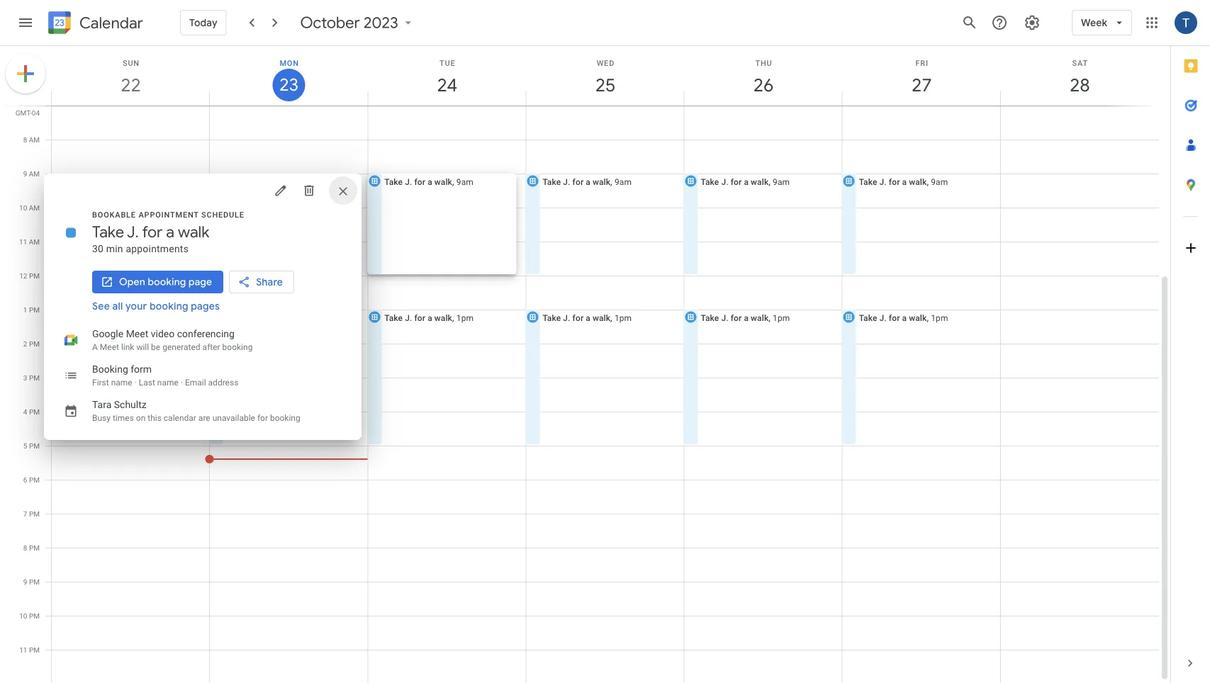 Task type: describe. For each thing, give the bounding box(es) containing it.
all
[[112, 300, 123, 313]]

be
[[151, 342, 160, 352]]

mon
[[280, 58, 299, 67]]

take j. for a walk heading
[[92, 222, 209, 242]]

generated
[[162, 342, 200, 352]]

am for 11 am
[[29, 238, 40, 246]]

28 column header
[[1000, 46, 1159, 106]]

video
[[151, 328, 175, 340]]

9 for 9 am
[[23, 169, 27, 178]]

take j. for a walk 9am
[[226, 177, 315, 187]]

tara
[[92, 399, 112, 411]]

8 am
[[23, 135, 40, 144]]

8 for 8 pm
[[23, 544, 27, 552]]

bookable appointment schedule
[[92, 210, 244, 219]]

1 1pm from the left
[[456, 313, 474, 323]]

30 min appointments
[[92, 243, 189, 255]]

7 for 7 am
[[23, 101, 27, 110]]

share
[[256, 276, 283, 289]]

3 take j. for a walk , 1pm from the left
[[701, 313, 790, 323]]

last
[[139, 378, 155, 388]]

calendar element
[[45, 9, 143, 40]]

8 for 8 am
[[23, 135, 27, 144]]

5 9am from the left
[[931, 177, 948, 187]]

7 pm
[[23, 510, 40, 518]]

your
[[125, 300, 147, 313]]

thu
[[755, 58, 773, 67]]

10 pm
[[19, 612, 40, 620]]

delete appointment schedule image
[[302, 184, 316, 198]]

booking inside tara schultz busy times on this calendar are unavailable for booking
[[270, 413, 300, 423]]

2 9am from the left
[[456, 177, 474, 187]]

25 column header
[[526, 46, 685, 106]]

pm for 10 pm
[[29, 612, 40, 620]]

26 link
[[747, 69, 780, 101]]

12 pm
[[19, 272, 40, 280]]

main drawer image
[[17, 14, 34, 31]]

settings menu image
[[1024, 14, 1041, 31]]

today
[[189, 16, 217, 29]]

booking up see all your booking pages
[[148, 276, 186, 289]]

30
[[92, 243, 104, 255]]

conferencing
[[177, 328, 235, 340]]

2 take j. for a walk , 1pm from the left
[[543, 313, 632, 323]]

4 take j. for a walk , 9am from the left
[[859, 177, 948, 187]]

25 link
[[589, 69, 622, 101]]

tue 24
[[436, 58, 457, 97]]

see all your booking pages
[[92, 300, 220, 313]]

tue
[[440, 58, 456, 67]]

24
[[436, 73, 457, 97]]

2
[[23, 340, 27, 348]]

pm for 9 pm
[[29, 578, 40, 586]]

11 for 11 am
[[19, 238, 27, 246]]

1 take j. for a walk , 9am from the left
[[384, 177, 474, 187]]

25
[[594, 73, 615, 97]]

24 column header
[[367, 46, 526, 106]]

pages
[[191, 300, 220, 313]]

sat 28
[[1069, 58, 1089, 97]]

10 am
[[19, 203, 40, 212]]

2 pm
[[23, 340, 40, 348]]

busy
[[92, 413, 111, 423]]

sun 22
[[120, 58, 140, 97]]

pm for 1 pm
[[29, 306, 40, 314]]

schedule
[[201, 210, 244, 219]]

booking form first name · last name · email address
[[92, 363, 238, 388]]

appointment
[[139, 210, 199, 219]]

23 link
[[273, 69, 305, 101]]

pm for 12 pm
[[29, 272, 40, 280]]

am for 7 am
[[29, 101, 40, 110]]

pm for 11 pm
[[29, 646, 40, 654]]

23
[[278, 74, 298, 96]]

address
[[208, 378, 238, 388]]

are
[[198, 413, 210, 423]]

am for 8 am
[[29, 135, 40, 144]]

6 pm
[[23, 476, 40, 484]]

9 pm
[[23, 578, 40, 586]]

4 9am from the left
[[773, 177, 790, 187]]

1 take j. for a walk , 1pm from the left
[[384, 313, 474, 323]]

28
[[1069, 73, 1089, 97]]

28 link
[[1064, 69, 1096, 101]]

appointments
[[126, 243, 189, 255]]

04
[[32, 108, 40, 117]]

form
[[131, 363, 152, 375]]

october 2023 button
[[295, 13, 421, 33]]

fri
[[916, 58, 929, 67]]

unavailable
[[212, 413, 255, 423]]

6
[[23, 476, 27, 484]]

9 for 9 pm
[[23, 578, 27, 586]]

this
[[148, 413, 162, 423]]

22 link
[[115, 69, 147, 101]]

11 for 11 pm
[[19, 646, 27, 654]]

3 take j. for a walk , 9am from the left
[[701, 177, 790, 187]]

2 name from the left
[[157, 378, 179, 388]]

26
[[753, 73, 773, 97]]

am for 9 am
[[29, 169, 40, 178]]

link
[[121, 342, 134, 352]]

thu 26
[[753, 58, 773, 97]]

27 link
[[906, 69, 938, 101]]

calendar
[[164, 413, 196, 423]]

1 name from the left
[[111, 378, 132, 388]]



Task type: locate. For each thing, give the bounding box(es) containing it.
1 vertical spatial 11
[[19, 646, 27, 654]]

pm down 9 pm
[[29, 612, 40, 620]]

2 11 from the top
[[19, 646, 27, 654]]

pm for 5 pm
[[29, 442, 40, 450]]

10 up 11 am
[[19, 203, 27, 212]]

am down 9 am
[[29, 203, 40, 212]]

3 9am from the left
[[615, 177, 632, 187]]

1 vertical spatial 9
[[23, 578, 27, 586]]

google
[[92, 328, 123, 340]]

2 take j. for a walk , 9am from the left
[[543, 177, 632, 187]]

am up 12 pm
[[29, 238, 40, 246]]

5 pm from the top
[[29, 408, 40, 416]]

pm down 7 pm
[[29, 544, 40, 552]]

will
[[136, 342, 149, 352]]

bookable
[[92, 210, 136, 219]]

booking
[[92, 363, 128, 375]]

1 horizontal spatial name
[[157, 378, 179, 388]]

pm down 10 pm
[[29, 646, 40, 654]]

grid
[[0, 46, 1171, 684]]

page
[[189, 276, 212, 289]]

0 horizontal spatial meet
[[100, 342, 119, 352]]

1 9am from the left
[[298, 177, 315, 187]]

today button
[[180, 6, 227, 40]]

pm
[[29, 272, 40, 280], [29, 306, 40, 314], [29, 340, 40, 348], [29, 374, 40, 382], [29, 408, 40, 416], [29, 442, 40, 450], [29, 476, 40, 484], [29, 510, 40, 518], [29, 544, 40, 552], [29, 578, 40, 586], [29, 612, 40, 620], [29, 646, 40, 654]]

23 column header
[[209, 46, 368, 106]]

1 vertical spatial meet
[[100, 342, 119, 352]]

pm right 5
[[29, 442, 40, 450]]

11 pm
[[19, 646, 40, 654]]

tab list
[[1171, 46, 1210, 644]]

calendar heading
[[77, 13, 143, 33]]

1 · from the left
[[134, 378, 137, 388]]

10 for 10 pm
[[19, 612, 27, 620]]

3 am from the top
[[29, 169, 40, 178]]

7 for 7 pm
[[23, 510, 27, 518]]

grid containing 22
[[0, 46, 1171, 684]]

pm for 2 pm
[[29, 340, 40, 348]]

on
[[136, 413, 146, 423]]

8 down gmt-
[[23, 135, 27, 144]]

1 10 from the top
[[19, 203, 27, 212]]

7 am
[[23, 101, 40, 110]]

0 horizontal spatial name
[[111, 378, 132, 388]]

schultz
[[114, 399, 147, 411]]

am for 10 am
[[29, 203, 40, 212]]

pm right 3
[[29, 374, 40, 382]]

booking right unavailable
[[270, 413, 300, 423]]

booking right after
[[222, 342, 253, 352]]

9 up 10 am at left
[[23, 169, 27, 178]]

2 8 from the top
[[23, 544, 27, 552]]

see
[[92, 300, 110, 313]]

see all your booking pages link
[[92, 300, 220, 313]]

7 left 04
[[23, 101, 27, 110]]

0 vertical spatial 9
[[23, 169, 27, 178]]

8 pm
[[23, 544, 40, 552]]

9 up 10 pm
[[23, 578, 27, 586]]

4
[[23, 408, 27, 416]]

1 vertical spatial 10
[[19, 612, 27, 620]]

0 vertical spatial meet
[[126, 328, 148, 340]]

pm right 2
[[29, 340, 40, 348]]

3 pm
[[23, 374, 40, 382]]

pm for 8 pm
[[29, 544, 40, 552]]

pm right 1
[[29, 306, 40, 314]]

2 1pm from the left
[[615, 313, 632, 323]]

booking inside google meet video conferencing a meet link will be generated after booking
[[222, 342, 253, 352]]

for inside tara schultz busy times on this calendar are unavailable for booking
[[257, 413, 268, 423]]

24 link
[[431, 69, 464, 101]]

1 horizontal spatial meet
[[126, 328, 148, 340]]

pm for 3 pm
[[29, 374, 40, 382]]

a
[[269, 177, 274, 187], [428, 177, 432, 187], [586, 177, 591, 187], [744, 177, 749, 187], [902, 177, 907, 187], [166, 222, 174, 242], [428, 313, 432, 323], [586, 313, 591, 323], [744, 313, 749, 323], [902, 313, 907, 323]]

take
[[226, 177, 245, 187], [384, 177, 403, 187], [543, 177, 561, 187], [701, 177, 719, 187], [859, 177, 877, 187], [92, 222, 124, 242], [384, 313, 403, 323], [543, 313, 561, 323], [701, 313, 719, 323], [859, 313, 877, 323]]

11 am
[[19, 238, 40, 246]]

4 am from the top
[[29, 203, 40, 212]]

am up 8 am
[[29, 101, 40, 110]]

1 vertical spatial 8
[[23, 544, 27, 552]]

10 pm from the top
[[29, 578, 40, 586]]

·
[[134, 378, 137, 388], [181, 378, 183, 388]]

1 pm
[[23, 306, 40, 314]]

1 horizontal spatial ·
[[181, 378, 183, 388]]

1 vertical spatial 7
[[23, 510, 27, 518]]

10
[[19, 203, 27, 212], [19, 612, 27, 620]]

name down booking at the left bottom of page
[[111, 378, 132, 388]]

1 11 from the top
[[19, 238, 27, 246]]

5 pm
[[23, 442, 40, 450]]

27
[[911, 73, 931, 97]]

pm for 6 pm
[[29, 476, 40, 484]]

after
[[202, 342, 220, 352]]

pm down 8 pm
[[29, 578, 40, 586]]

google meet video conferencing a meet link will be generated after booking
[[92, 328, 253, 352]]

wed
[[597, 58, 615, 67]]

22
[[120, 73, 140, 97]]

8 down 7 pm
[[23, 544, 27, 552]]

october 2023
[[300, 13, 398, 33]]

7
[[23, 101, 27, 110], [23, 510, 27, 518]]

open booking page
[[119, 276, 212, 289]]

7 down 6
[[23, 510, 27, 518]]

· left last
[[134, 378, 137, 388]]

3 pm from the top
[[29, 340, 40, 348]]

am down 04
[[29, 135, 40, 144]]

pm for 4 pm
[[29, 408, 40, 416]]

4 pm
[[23, 408, 40, 416]]

2 10 from the top
[[19, 612, 27, 620]]

26 column header
[[684, 46, 843, 106]]

8
[[23, 135, 27, 144], [23, 544, 27, 552]]

email
[[185, 378, 206, 388]]

walk
[[276, 177, 294, 187], [435, 177, 452, 187], [593, 177, 611, 187], [751, 177, 769, 187], [909, 177, 927, 187], [178, 222, 209, 242], [435, 313, 452, 323], [593, 313, 611, 323], [751, 313, 769, 323], [909, 313, 927, 323]]

pm right the 4
[[29, 408, 40, 416]]

4 pm from the top
[[29, 374, 40, 382]]

gmt-
[[15, 108, 32, 117]]

wed 25
[[594, 58, 615, 97]]

am down 8 am
[[29, 169, 40, 178]]

12
[[19, 272, 27, 280]]

2023
[[364, 13, 398, 33]]

2 9 from the top
[[23, 578, 27, 586]]

11 up 12
[[19, 238, 27, 246]]

1 pm from the top
[[29, 272, 40, 280]]

,
[[452, 177, 454, 187], [611, 177, 612, 187], [769, 177, 771, 187], [927, 177, 929, 187], [452, 313, 454, 323], [611, 313, 612, 323], [769, 313, 771, 323], [927, 313, 929, 323]]

9 am
[[23, 169, 40, 178]]

1 9 from the top
[[23, 169, 27, 178]]

8 pm from the top
[[29, 510, 40, 518]]

0 horizontal spatial ·
[[134, 378, 137, 388]]

9 pm from the top
[[29, 544, 40, 552]]

7 pm from the top
[[29, 476, 40, 484]]

times
[[113, 413, 134, 423]]

12 pm from the top
[[29, 646, 40, 654]]

pm right 12
[[29, 272, 40, 280]]

1 am from the top
[[29, 101, 40, 110]]

11 pm from the top
[[29, 612, 40, 620]]

11 down 10 pm
[[19, 646, 27, 654]]

0 vertical spatial 7
[[23, 101, 27, 110]]

for
[[256, 177, 267, 187], [414, 177, 425, 187], [573, 177, 584, 187], [731, 177, 742, 187], [889, 177, 900, 187], [142, 222, 162, 242], [414, 313, 425, 323], [573, 313, 584, 323], [731, 313, 742, 323], [889, 313, 900, 323], [257, 413, 268, 423]]

take j. for a walk
[[92, 222, 209, 242]]

name right last
[[157, 378, 179, 388]]

1 7 from the top
[[23, 101, 27, 110]]

1
[[23, 306, 27, 314]]

mon 23
[[278, 58, 299, 96]]

0 vertical spatial 11
[[19, 238, 27, 246]]

2 am from the top
[[29, 135, 40, 144]]

first
[[92, 378, 109, 388]]

4 take j. for a walk , 1pm from the left
[[859, 313, 948, 323]]

2 · from the left
[[181, 378, 183, 388]]

tara schultz busy times on this calendar are unavailable for booking
[[92, 399, 300, 423]]

5 am from the top
[[29, 238, 40, 246]]

week button
[[1072, 6, 1132, 40]]

5
[[23, 442, 27, 450]]

min
[[106, 243, 123, 255]]

pm for 7 pm
[[29, 510, 40, 518]]

booking
[[148, 276, 186, 289], [150, 300, 188, 313], [222, 342, 253, 352], [270, 413, 300, 423]]

27 column header
[[842, 46, 1001, 106]]

2 7 from the top
[[23, 510, 27, 518]]

22 column header
[[51, 46, 210, 106]]

1pm
[[456, 313, 474, 323], [615, 313, 632, 323], [773, 313, 790, 323], [931, 313, 948, 323]]

fri 27
[[911, 58, 931, 97]]

6 pm from the top
[[29, 442, 40, 450]]

4 1pm from the left
[[931, 313, 948, 323]]

j.
[[247, 177, 254, 187], [405, 177, 412, 187], [563, 177, 570, 187], [721, 177, 729, 187], [880, 177, 887, 187], [127, 222, 139, 242], [405, 313, 412, 323], [563, 313, 570, 323], [721, 313, 729, 323], [880, 313, 887, 323]]

booking down "open booking page"
[[150, 300, 188, 313]]

take j. for a walk , 1pm
[[384, 313, 474, 323], [543, 313, 632, 323], [701, 313, 790, 323], [859, 313, 948, 323]]

2 pm from the top
[[29, 306, 40, 314]]

1 8 from the top
[[23, 135, 27, 144]]

meet down google
[[100, 342, 119, 352]]

meet up "will"
[[126, 328, 148, 340]]

pm right 6
[[29, 476, 40, 484]]

open
[[119, 276, 145, 289]]

· left email
[[181, 378, 183, 388]]

am
[[29, 101, 40, 110], [29, 135, 40, 144], [29, 169, 40, 178], [29, 203, 40, 212], [29, 238, 40, 246]]

gmt-04
[[15, 108, 40, 117]]

0 vertical spatial 8
[[23, 135, 27, 144]]

11
[[19, 238, 27, 246], [19, 646, 27, 654]]

10 up 11 pm
[[19, 612, 27, 620]]

3 1pm from the left
[[773, 313, 790, 323]]

sat
[[1072, 58, 1088, 67]]

name
[[111, 378, 132, 388], [157, 378, 179, 388]]

0 vertical spatial 10
[[19, 203, 27, 212]]

3
[[23, 374, 27, 382]]

pm up 8 pm
[[29, 510, 40, 518]]

share button
[[229, 271, 294, 294]]

a
[[92, 342, 98, 352]]

october
[[300, 13, 360, 33]]

10 for 10 am
[[19, 203, 27, 212]]



Task type: vqa. For each thing, say whether or not it's contained in the screenshot.
the 12
yes



